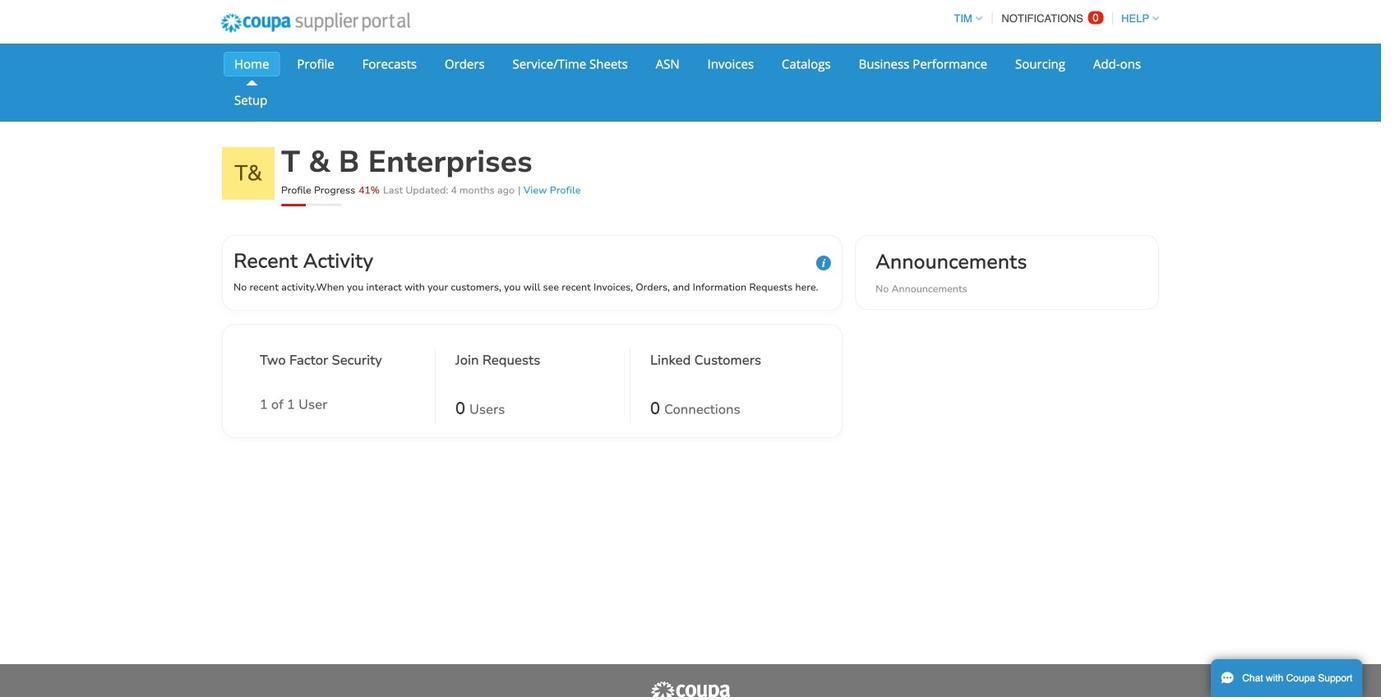 Task type: vqa. For each thing, say whether or not it's contained in the screenshot.
the Authentication
no



Task type: locate. For each thing, give the bounding box(es) containing it.
t& image
[[222, 147, 275, 200]]

0 vertical spatial coupa supplier portal image
[[210, 2, 421, 44]]

navigation
[[947, 2, 1159, 35]]

additional information image
[[816, 256, 831, 270]]

coupa supplier portal image
[[210, 2, 421, 44], [649, 681, 732, 697]]

1 horizontal spatial coupa supplier portal image
[[649, 681, 732, 697]]

0 horizontal spatial coupa supplier portal image
[[210, 2, 421, 44]]



Task type: describe. For each thing, give the bounding box(es) containing it.
1 vertical spatial coupa supplier portal image
[[649, 681, 732, 697]]



